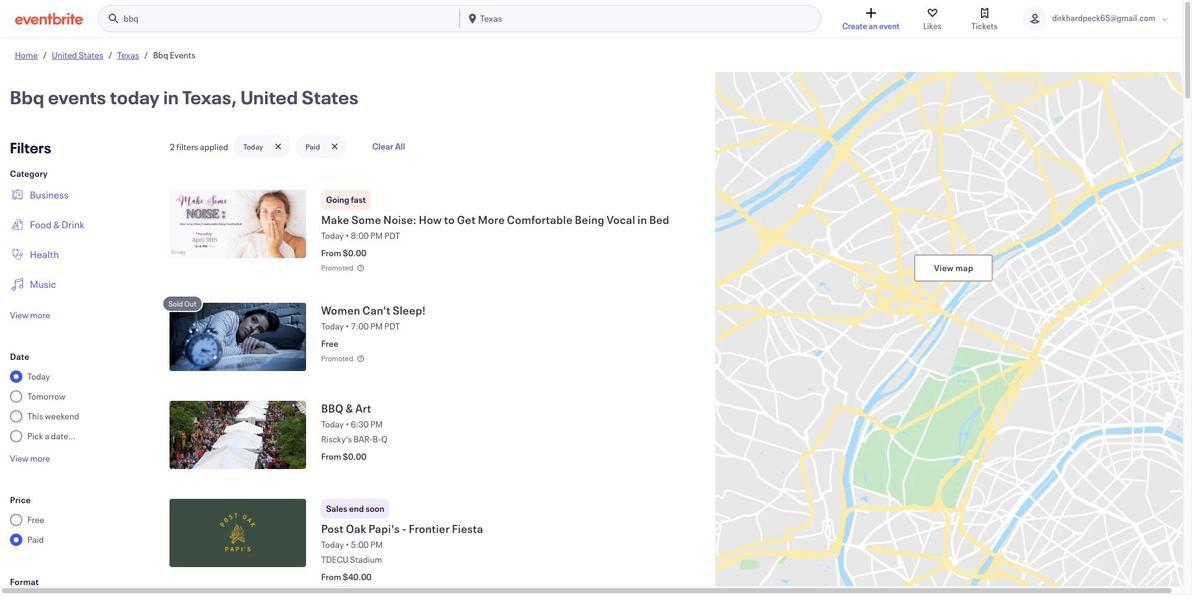 Task type: vqa. For each thing, say whether or not it's contained in the screenshot.
View more 'element'
yes



Task type: describe. For each thing, give the bounding box(es) containing it.
women can't sleep! primary image image
[[170, 303, 306, 371]]

bbq & art primary image image
[[170, 401, 306, 470]]

main navigation element
[[98, 5, 821, 32]]

post oak papi's - frontier fiesta primary image image
[[170, 499, 306, 568]]

2 view more element from the top
[[10, 453, 50, 465]]



Task type: locate. For each thing, give the bounding box(es) containing it.
1 vertical spatial view more element
[[10, 453, 50, 465]]

1 view more element from the top
[[10, 309, 50, 321]]

make some noise: how to get more comfortable being vocal in bed primary image image
[[170, 190, 306, 258]]

0 vertical spatial view more element
[[10, 309, 50, 321]]

eventbrite image
[[15, 12, 83, 25]]

view more element
[[10, 309, 50, 321], [10, 453, 50, 465]]



